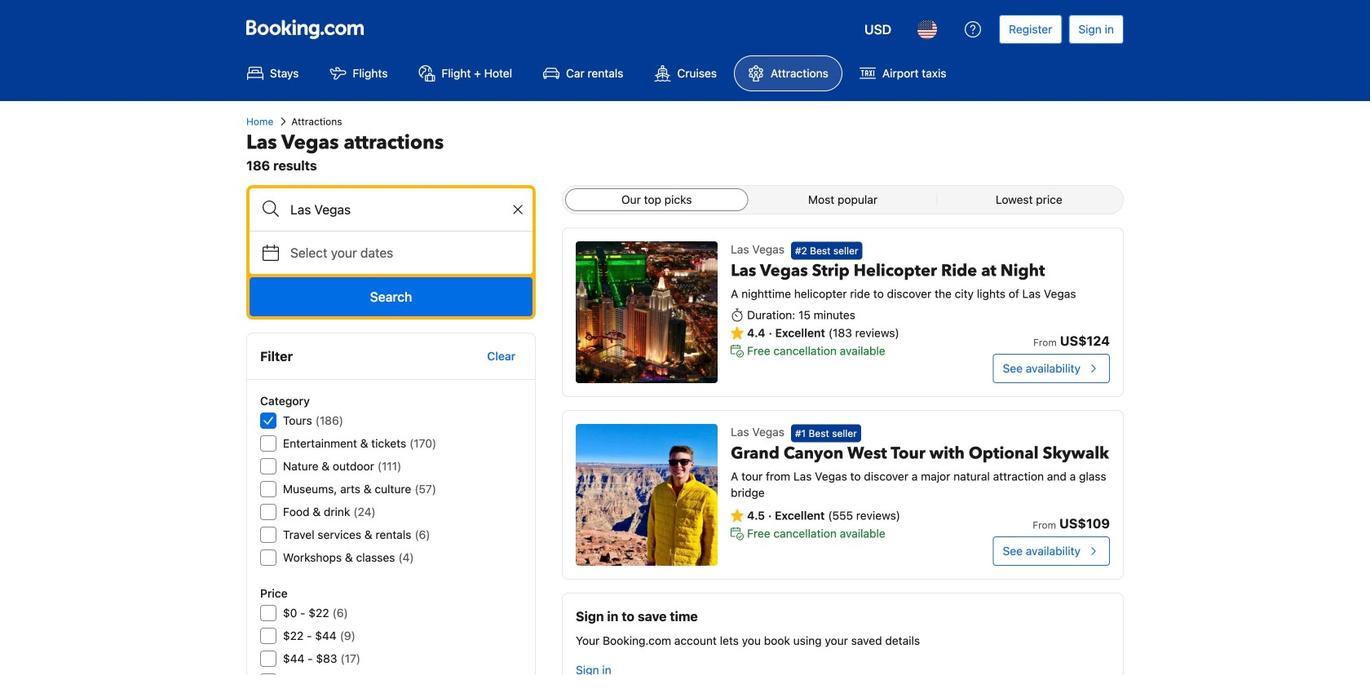 Task type: vqa. For each thing, say whether or not it's contained in the screenshot.
CAR RENTAL
no



Task type: locate. For each thing, give the bounding box(es) containing it.
Where are you going? search field
[[250, 188, 533, 231]]

booking.com image
[[246, 20, 364, 39]]



